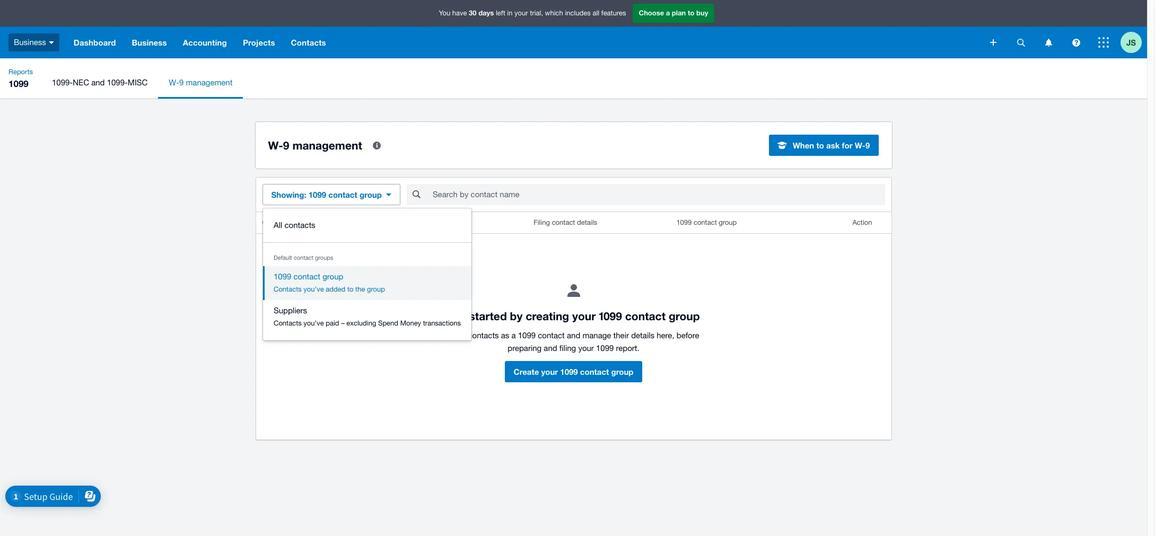 Task type: describe. For each thing, give the bounding box(es) containing it.
for
[[842, 141, 853, 150]]

1099 inside button
[[560, 367, 578, 377]]

Search by contact name field
[[432, 185, 885, 205]]

js
[[1127, 37, 1136, 47]]

0 vertical spatial details
[[577, 219, 597, 227]]

which
[[545, 9, 563, 17]]

plan
[[672, 9, 686, 17]]

svg image inside 'business' popup button
[[49, 41, 54, 44]]

paid
[[326, 319, 339, 327]]

create your 1099 contact group
[[514, 367, 634, 377]]

contacts inside dropdown button
[[291, 38, 326, 47]]

1099 up preparing
[[518, 331, 536, 340]]

contact inside 1099 contact group contacts you've added to the group
[[294, 272, 320, 281]]

1099-nec and 1099-misc
[[52, 78, 148, 87]]

create your 1099 contact group button
[[505, 361, 643, 382]]

here,
[[657, 331, 675, 340]]

buy
[[697, 9, 708, 17]]

when to ask for w-9 button
[[769, 135, 879, 156]]

1 business button from the left
[[0, 27, 66, 58]]

your inside mark contacts as a 1099 contact and manage their details here, before preparing and filing your 1099 report.
[[578, 344, 594, 353]]

spend
[[378, 319, 398, 327]]

when to ask for w-9
[[793, 141, 870, 150]]

js button
[[1121, 27, 1147, 58]]

manage
[[583, 331, 611, 340]]

money
[[400, 319, 421, 327]]

reports 1099
[[8, 68, 33, 89]]

groups
[[315, 255, 333, 261]]

contact
[[262, 219, 287, 227]]

1 horizontal spatial management
[[292, 139, 362, 152]]

projects button
[[235, 27, 283, 58]]

the
[[355, 285, 365, 293]]

w- inside w-9 management link
[[169, 78, 179, 87]]

banner containing js
[[0, 0, 1147, 58]]

1 horizontal spatial w-9 management
[[268, 139, 362, 152]]

misc
[[128, 78, 148, 87]]

svg image
[[1099, 37, 1109, 48]]

before
[[677, 331, 699, 340]]

preparing
[[508, 344, 542, 353]]

ask
[[826, 141, 840, 150]]

transactions
[[423, 319, 461, 327]]

includes
[[565, 9, 591, 17]]

by
[[510, 310, 523, 323]]

0 horizontal spatial business
[[14, 38, 46, 47]]

action
[[853, 219, 872, 227]]

1 horizontal spatial w-
[[268, 139, 283, 152]]

contacts for all
[[285, 221, 315, 230]]

contacts inside suppliers contacts you've paid – excluding spend money transactions
[[274, 319, 302, 327]]

projects
[[243, 38, 275, 47]]

accounting button
[[175, 27, 235, 58]]

group inside button
[[611, 367, 634, 377]]

default
[[274, 255, 292, 261]]

list box containing all contacts
[[263, 208, 472, 341]]

filing
[[560, 344, 576, 353]]

a inside mark contacts as a 1099 contact and manage their details here, before preparing and filing your 1099 report.
[[512, 331, 516, 340]]

report.
[[616, 344, 640, 353]]

when
[[793, 141, 814, 150]]

choose
[[639, 9, 664, 17]]

management inside menu
[[186, 78, 233, 87]]

–
[[341, 319, 345, 327]]

excluding
[[347, 319, 376, 327]]

dashboard link
[[66, 27, 124, 58]]

showing: 1099 contact group
[[271, 190, 382, 199]]

you've inside 1099 contact group contacts you've added to the group
[[304, 285, 324, 293]]

their
[[614, 331, 629, 340]]

suppliers
[[274, 306, 307, 315]]

9 inside menu
[[179, 78, 184, 87]]

you've inside suppliers contacts you've paid – excluding spend money transactions
[[304, 319, 324, 327]]

all
[[593, 9, 600, 17]]

showing: 1099 contact group button
[[262, 184, 400, 205]]



Task type: vqa. For each thing, say whether or not it's contained in the screenshot.
No
no



Task type: locate. For each thing, give the bounding box(es) containing it.
all contacts
[[274, 221, 315, 230]]

contact inside create your 1099 contact group button
[[580, 367, 609, 377]]

a
[[666, 9, 670, 17], [512, 331, 516, 340]]

1 vertical spatial a
[[512, 331, 516, 340]]

contact
[[329, 190, 357, 199], [552, 219, 575, 227], [694, 219, 717, 227], [294, 255, 313, 261], [294, 272, 320, 281], [625, 310, 666, 323], [538, 331, 565, 340], [580, 367, 609, 377]]

group inside popup button
[[360, 190, 382, 199]]

details inside mark contacts as a 1099 contact and manage their details here, before preparing and filing your 1099 report.
[[631, 331, 655, 340]]

2 horizontal spatial 9
[[866, 141, 870, 150]]

to left buy
[[688, 9, 695, 17]]

w- right "for"
[[855, 141, 866, 150]]

to left the ask
[[817, 141, 824, 150]]

contacts up "suppliers" at the left of page
[[274, 285, 302, 293]]

contact inside "showing: 1099 contact group" popup button
[[329, 190, 357, 199]]

nec
[[73, 78, 89, 87]]

you've left the paid
[[304, 319, 324, 327]]

30
[[469, 9, 477, 17]]

details right filing
[[577, 219, 597, 227]]

w-
[[169, 78, 179, 87], [268, 139, 283, 152], [855, 141, 866, 150]]

2 1099- from the left
[[107, 78, 128, 87]]

a left plan
[[666, 9, 670, 17]]

and up filing
[[567, 331, 580, 340]]

contact inside mark contacts as a 1099 contact and manage their details here, before preparing and filing your 1099 report.
[[538, 331, 565, 340]]

contacts down "suppliers" at the left of page
[[274, 319, 302, 327]]

added
[[326, 285, 346, 293]]

0 horizontal spatial a
[[512, 331, 516, 340]]

0 horizontal spatial details
[[577, 219, 597, 227]]

w-9 management information image
[[366, 135, 388, 156]]

1 you've from the top
[[304, 285, 324, 293]]

1099 contact group
[[677, 219, 737, 227]]

menu containing 1099-nec and 1099-misc
[[41, 67, 1147, 99]]

all
[[274, 221, 282, 230]]

1099 right showing:
[[309, 190, 326, 199]]

0 vertical spatial to
[[688, 9, 695, 17]]

2 horizontal spatial w-
[[855, 141, 866, 150]]

w-9 management down accounting "dropdown button"
[[169, 78, 233, 87]]

1 horizontal spatial to
[[688, 9, 695, 17]]

your inside the you have 30 days left in your trial, which includes all features
[[515, 9, 528, 17]]

1 horizontal spatial contacts
[[468, 331, 499, 340]]

1 horizontal spatial and
[[544, 344, 557, 353]]

menu
[[41, 67, 1147, 99]]

9 inside "button"
[[866, 141, 870, 150]]

and right nec
[[91, 78, 105, 87]]

1 vertical spatial w-9 management
[[268, 139, 362, 152]]

1099 inside 1099 contact group contacts you've added to the group
[[274, 272, 291, 281]]

1 horizontal spatial details
[[631, 331, 655, 340]]

0 vertical spatial management
[[186, 78, 233, 87]]

started
[[469, 310, 507, 323]]

1 horizontal spatial business button
[[124, 27, 175, 58]]

contacts inside mark contacts as a 1099 contact and manage their details here, before preparing and filing your 1099 report.
[[468, 331, 499, 340]]

your
[[515, 9, 528, 17], [572, 310, 596, 323], [578, 344, 594, 353], [541, 367, 558, 377]]

details up report.
[[631, 331, 655, 340]]

reports link
[[4, 67, 37, 77]]

group containing all contacts
[[263, 208, 472, 341]]

your inside create your 1099 contact group button
[[541, 367, 558, 377]]

contacts right projects dropdown button
[[291, 38, 326, 47]]

left
[[496, 9, 505, 17]]

business button up reports
[[0, 27, 66, 58]]

reports
[[8, 68, 33, 76]]

1099 inside popup button
[[309, 190, 326, 199]]

1099-
[[52, 78, 73, 87], [107, 78, 128, 87]]

create
[[514, 367, 539, 377]]

w-9 management link
[[158, 67, 243, 99]]

0 vertical spatial w-9 management
[[169, 78, 233, 87]]

1099 contact group contacts you've added to the group
[[274, 272, 385, 293]]

days
[[479, 9, 494, 17]]

have
[[452, 9, 467, 17]]

1 vertical spatial and
[[567, 331, 580, 340]]

1 vertical spatial you've
[[304, 319, 324, 327]]

0 horizontal spatial contacts
[[285, 221, 315, 230]]

0 horizontal spatial to
[[347, 285, 354, 293]]

0 vertical spatial and
[[91, 78, 105, 87]]

list box
[[263, 208, 472, 341]]

contact name
[[262, 219, 306, 227]]

suppliers contacts you've paid – excluding spend money transactions
[[274, 306, 461, 327]]

1099 down default
[[274, 272, 291, 281]]

as
[[501, 331, 509, 340]]

business up reports
[[14, 38, 46, 47]]

you
[[439, 9, 450, 17]]

1 horizontal spatial 1099-
[[107, 78, 128, 87]]

contacts
[[291, 38, 326, 47], [274, 285, 302, 293], [274, 319, 302, 327]]

your right in
[[515, 9, 528, 17]]

you have 30 days left in your trial, which includes all features
[[439, 9, 626, 17]]

default contact groups
[[274, 255, 333, 261]]

9 right "misc"
[[179, 78, 184, 87]]

trial,
[[530, 9, 543, 17]]

1099
[[8, 78, 29, 89], [309, 190, 326, 199], [677, 219, 692, 227], [274, 272, 291, 281], [599, 310, 622, 323], [518, 331, 536, 340], [596, 344, 614, 353], [560, 367, 578, 377]]

1099- right reports 1099
[[52, 78, 73, 87]]

business up "misc"
[[132, 38, 167, 47]]

1 1099- from the left
[[52, 78, 73, 87]]

1099 inside reports 1099
[[8, 78, 29, 89]]

1 vertical spatial details
[[631, 331, 655, 340]]

contacts button
[[283, 27, 334, 58]]

2 horizontal spatial and
[[567, 331, 580, 340]]

contacts inside 1099 contact group contacts you've added to the group
[[274, 285, 302, 293]]

creating
[[526, 310, 569, 323]]

dashboard
[[74, 38, 116, 47]]

list of 1099 contacts element
[[256, 212, 891, 440]]

get started by creating your 1099 contact group
[[447, 310, 700, 323]]

name
[[289, 219, 306, 227]]

1099 down manage
[[596, 344, 614, 353]]

mark contacts as a 1099 contact and manage their details here, before preparing and filing your 1099 report.
[[448, 331, 699, 353]]

business button
[[0, 27, 66, 58], [124, 27, 175, 58]]

0 horizontal spatial business button
[[0, 27, 66, 58]]

and inside menu
[[91, 78, 105, 87]]

your right create
[[541, 367, 558, 377]]

w-9 management inside menu
[[169, 78, 233, 87]]

management up the showing: 1099 contact group
[[292, 139, 362, 152]]

2 horizontal spatial to
[[817, 141, 824, 150]]

and
[[91, 78, 105, 87], [567, 331, 580, 340], [544, 344, 557, 353]]

navigation containing dashboard
[[66, 27, 983, 58]]

1 vertical spatial to
[[817, 141, 824, 150]]

0 horizontal spatial w-9 management
[[169, 78, 233, 87]]

9 up showing:
[[283, 139, 289, 152]]

to left the
[[347, 285, 354, 293]]

filing
[[534, 219, 550, 227]]

2 you've from the top
[[304, 319, 324, 327]]

accounting
[[183, 38, 227, 47]]

a right as
[[512, 331, 516, 340]]

0 vertical spatial you've
[[304, 285, 324, 293]]

2 vertical spatial contacts
[[274, 319, 302, 327]]

w-9 management up the showing: 1099 contact group
[[268, 139, 362, 152]]

0 horizontal spatial 9
[[179, 78, 184, 87]]

1099 down reports link on the top left of page
[[8, 78, 29, 89]]

features
[[601, 9, 626, 17]]

contacts down the started
[[468, 331, 499, 340]]

0 horizontal spatial w-
[[169, 78, 179, 87]]

to
[[688, 9, 695, 17], [817, 141, 824, 150], [347, 285, 354, 293]]

2 vertical spatial and
[[544, 344, 557, 353]]

w-9 management
[[169, 78, 233, 87], [268, 139, 362, 152]]

you've
[[304, 285, 324, 293], [304, 319, 324, 327]]

1 horizontal spatial business
[[132, 38, 167, 47]]

1 vertical spatial contacts
[[468, 331, 499, 340]]

to inside "button"
[[817, 141, 824, 150]]

details
[[577, 219, 597, 227], [631, 331, 655, 340]]

1099 up their
[[599, 310, 622, 323]]

management
[[186, 78, 233, 87], [292, 139, 362, 152]]

0 vertical spatial a
[[666, 9, 670, 17]]

1099-nec and 1099-misc link
[[41, 67, 158, 99]]

0 horizontal spatial and
[[91, 78, 105, 87]]

in
[[507, 9, 513, 17]]

group
[[263, 208, 472, 341]]

group
[[360, 190, 382, 199], [719, 219, 737, 227], [323, 272, 343, 281], [367, 285, 385, 293], [669, 310, 700, 323], [611, 367, 634, 377]]

w- right "misc"
[[169, 78, 179, 87]]

filing contact details
[[534, 219, 597, 227]]

and left filing
[[544, 344, 557, 353]]

9 right "for"
[[866, 141, 870, 150]]

1099- right nec
[[107, 78, 128, 87]]

all contacts button
[[263, 215, 472, 236]]

0 horizontal spatial management
[[186, 78, 233, 87]]

1 vertical spatial contacts
[[274, 285, 302, 293]]

2 business button from the left
[[124, 27, 175, 58]]

0 vertical spatial contacts
[[291, 38, 326, 47]]

management down accounting "dropdown button"
[[186, 78, 233, 87]]

choose a plan to buy
[[639, 9, 708, 17]]

contacts for mark
[[468, 331, 499, 340]]

1 horizontal spatial a
[[666, 9, 670, 17]]

0 horizontal spatial 1099-
[[52, 78, 73, 87]]

get
[[447, 310, 466, 323]]

banner
[[0, 0, 1147, 58]]

you've left added
[[304, 285, 324, 293]]

w- up showing:
[[268, 139, 283, 152]]

business
[[14, 38, 46, 47], [132, 38, 167, 47]]

1099 down filing
[[560, 367, 578, 377]]

your down manage
[[578, 344, 594, 353]]

navigation
[[66, 27, 983, 58]]

contacts inside button
[[285, 221, 315, 230]]

business button up "misc"
[[124, 27, 175, 58]]

contacts
[[285, 221, 315, 230], [468, 331, 499, 340]]

showing:
[[271, 190, 306, 199]]

9
[[179, 78, 184, 87], [283, 139, 289, 152], [866, 141, 870, 150]]

navigation inside banner
[[66, 27, 983, 58]]

0 vertical spatial contacts
[[285, 221, 315, 230]]

contacts right all
[[285, 221, 315, 230]]

2 vertical spatial to
[[347, 285, 354, 293]]

1 vertical spatial management
[[292, 139, 362, 152]]

1 horizontal spatial 9
[[283, 139, 289, 152]]

svg image
[[1017, 38, 1025, 46], [1045, 38, 1052, 46], [1072, 38, 1080, 46], [990, 39, 997, 46], [49, 41, 54, 44]]

1099 down search by contact name field
[[677, 219, 692, 227]]

mark
[[448, 331, 466, 340]]

to inside 1099 contact group contacts you've added to the group
[[347, 285, 354, 293]]

w- inside when to ask for w-9 "button"
[[855, 141, 866, 150]]

your up manage
[[572, 310, 596, 323]]



